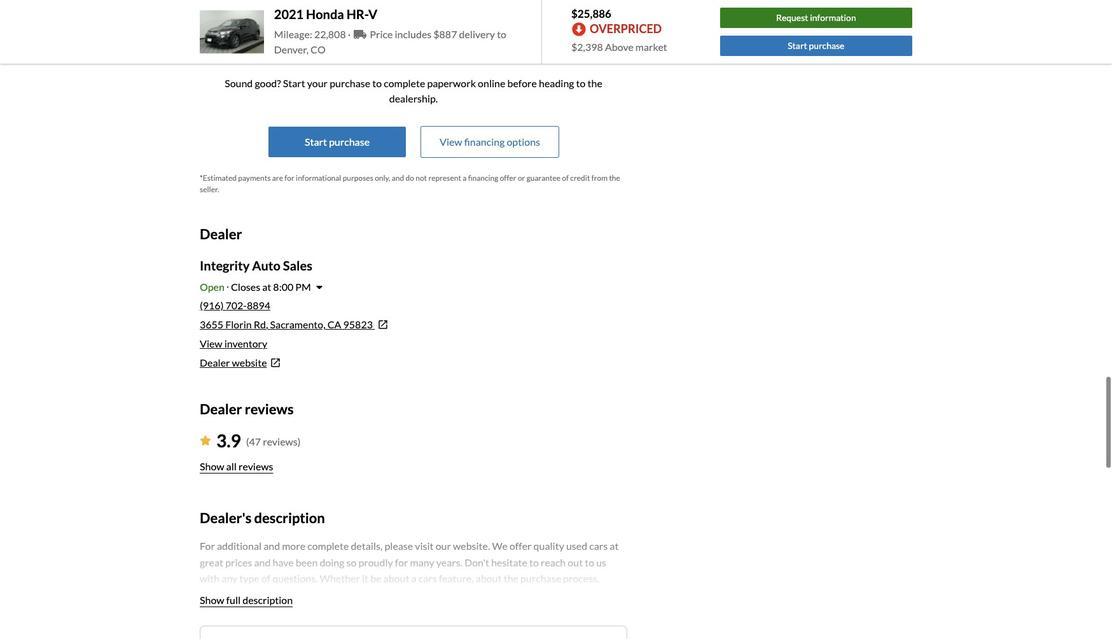 Task type: locate. For each thing, give the bounding box(es) containing it.
pm
[[296, 281, 311, 293]]

1 vertical spatial show
[[200, 594, 224, 606]]

closes
[[231, 281, 260, 293]]

sacramento,
[[270, 319, 326, 331]]

0 vertical spatial show
[[200, 460, 224, 472]]

0 horizontal spatial start purchase
[[305, 136, 370, 148]]

1 show from the top
[[200, 460, 224, 472]]

dealer up 3.9
[[200, 401, 242, 418]]

description
[[254, 509, 325, 526], [243, 594, 293, 606]]

open
[[200, 281, 225, 293]]

to right heading
[[577, 77, 586, 89]]

1 horizontal spatial the
[[610, 173, 621, 183]]

start purchase button
[[720, 36, 913, 56], [269, 127, 406, 157]]

do
[[406, 173, 414, 183]]

information
[[811, 12, 857, 23]]

3 mo from the left
[[556, 33, 568, 44]]

dealer for dealer reviews
[[200, 401, 242, 418]]

1 vertical spatial financing
[[468, 173, 499, 183]]

2 show from the top
[[200, 594, 224, 606]]

0 vertical spatial description
[[254, 509, 325, 526]]

view for view financing options
[[440, 136, 463, 148]]

1 vertical spatial start purchase button
[[269, 127, 406, 157]]

financing left options
[[465, 136, 505, 148]]

show for dealer reviews
[[200, 460, 224, 472]]

3 dealer from the top
[[200, 401, 242, 418]]

reviews up 3.9 (47 reviews)
[[245, 401, 294, 418]]

dealer down 'view inventory'
[[200, 357, 230, 369]]

star image
[[200, 435, 211, 446]]

the
[[588, 77, 603, 89], [610, 173, 621, 183]]

1 dealer from the top
[[200, 225, 242, 243]]

term
[[220, 6, 239, 17]]

view inside button
[[440, 136, 463, 148]]

purchase right "your" at top
[[330, 77, 371, 89]]

to left complete
[[373, 77, 382, 89]]

florin
[[226, 319, 252, 331]]

1 horizontal spatial start purchase button
[[720, 36, 913, 56]]

dealer for dealer website
[[200, 357, 230, 369]]

start purchase up informational
[[305, 136, 370, 148]]

1 horizontal spatial view
[[440, 136, 463, 148]]

start up informational
[[305, 136, 327, 148]]

1 vertical spatial the
[[610, 173, 621, 183]]

0 vertical spatial view
[[440, 136, 463, 148]]

1 vertical spatial start
[[283, 77, 305, 89]]

to
[[497, 28, 507, 40], [373, 77, 382, 89], [577, 77, 586, 89]]

the right from
[[610, 173, 621, 183]]

website
[[232, 357, 267, 369]]

1 vertical spatial view
[[200, 338, 223, 350]]

inventory
[[225, 338, 268, 350]]

1 vertical spatial purchase
[[330, 77, 371, 89]]

1 mo from the left
[[271, 33, 284, 44]]

mo right 72
[[556, 33, 568, 44]]

show
[[200, 460, 224, 472], [200, 594, 224, 606]]

online
[[478, 77, 506, 89]]

0 vertical spatial the
[[588, 77, 603, 89]]

2 horizontal spatial mo
[[556, 33, 568, 44]]

start purchase button up informational
[[269, 127, 406, 157]]

for
[[285, 173, 295, 183]]

show left all
[[200, 460, 224, 472]]

1 horizontal spatial start purchase
[[788, 40, 845, 51]]

dealer
[[200, 225, 242, 243], [200, 357, 230, 369], [200, 401, 242, 418]]

2 vertical spatial dealer
[[200, 401, 242, 418]]

denver,
[[274, 43, 309, 55]]

3655 florin rd , sacramento, ca 95823
[[200, 319, 373, 331]]

0 horizontal spatial the
[[588, 77, 603, 89]]

start left "your" at top
[[283, 77, 305, 89]]

start purchase down request information button
[[788, 40, 845, 51]]

ca
[[328, 319, 342, 331]]

purchase down information
[[810, 40, 845, 51]]

view down 3655
[[200, 338, 223, 350]]

options
[[507, 136, 541, 148]]

reviews
[[245, 401, 294, 418], [239, 460, 273, 472]]

0 horizontal spatial mo
[[271, 33, 284, 44]]

are
[[272, 173, 283, 183]]

price
[[370, 28, 393, 40]]

financing inside button
[[465, 136, 505, 148]]

1 vertical spatial start purchase
[[305, 136, 370, 148]]

view for view inventory
[[200, 338, 223, 350]]

request information button
[[720, 7, 913, 28]]

show left full
[[200, 594, 224, 606]]

$2,398 above market
[[572, 41, 668, 53]]

1 vertical spatial dealer
[[200, 357, 230, 369]]

1 vertical spatial reviews
[[239, 460, 273, 472]]

(47
[[246, 435, 261, 448]]

purchase
[[810, 40, 845, 51], [330, 77, 371, 89], [329, 136, 370, 148]]

8894
[[247, 299, 271, 312]]

2 vertical spatial purchase
[[329, 136, 370, 148]]

your
[[307, 77, 328, 89]]

dealer up integrity
[[200, 225, 242, 243]]

to right delivery
[[497, 28, 507, 40]]

purchase up the purposes
[[329, 136, 370, 148]]

0 vertical spatial purchase
[[810, 40, 845, 51]]

view inventory link
[[200, 338, 268, 350]]

·
[[348, 28, 351, 40]]

mileage: 22,808 ·
[[274, 28, 353, 40]]

start purchase
[[788, 40, 845, 51], [305, 136, 370, 148]]

v
[[369, 6, 378, 22]]

0 horizontal spatial view
[[200, 338, 223, 350]]

start purchase button down request information button
[[720, 36, 913, 56]]

2 mo from the left
[[414, 33, 426, 44]]

heading
[[539, 77, 575, 89]]

financing
[[465, 136, 505, 148], [468, 173, 499, 183]]

reviews right all
[[239, 460, 273, 472]]

financing right a
[[468, 173, 499, 183]]

dealer website
[[200, 357, 267, 369]]

0 vertical spatial financing
[[465, 136, 505, 148]]

financing inside *estimated payments are for informational purposes only, and do not represent a financing offer or guarantee of credit from the seller.
[[468, 173, 499, 183]]

702-
[[226, 299, 247, 312]]

mo right 48
[[271, 33, 284, 44]]

loan term
[[200, 6, 239, 17]]

start
[[788, 40, 808, 51], [283, 77, 305, 89], [305, 136, 327, 148]]

start down request
[[788, 40, 808, 51]]

mileage:
[[274, 28, 312, 40]]

reviews inside button
[[239, 460, 273, 472]]

mo right '60'
[[414, 33, 426, 44]]

view financing options button
[[421, 127, 559, 157]]

paperwork
[[427, 77, 476, 89]]

view up represent
[[440, 136, 463, 148]]

all
[[226, 460, 237, 472]]

open closes at 8:00 pm
[[200, 281, 311, 293]]

1 horizontal spatial to
[[497, 28, 507, 40]]

0 vertical spatial dealer
[[200, 225, 242, 243]]

2021 honda hr-v image
[[200, 8, 264, 56]]

2 horizontal spatial to
[[577, 77, 586, 89]]

0 vertical spatial start
[[788, 40, 808, 51]]

2 dealer from the top
[[200, 357, 230, 369]]

1 vertical spatial description
[[243, 594, 293, 606]]

the down $2,398
[[588, 77, 603, 89]]

1 horizontal spatial mo
[[414, 33, 426, 44]]



Task type: vqa. For each thing, say whether or not it's contained in the screenshot.
to to the left
yes



Task type: describe. For each thing, give the bounding box(es) containing it.
95823
[[344, 319, 373, 331]]

3.9
[[216, 430, 241, 451]]

full
[[226, 594, 241, 606]]

integrity auto sales
[[200, 258, 313, 273]]

48 mo
[[259, 33, 284, 44]]

view inventory
[[200, 338, 268, 350]]

dealer reviews
[[200, 401, 294, 418]]

mo for 72 mo
[[556, 33, 568, 44]]

represent
[[429, 173, 462, 183]]

show for dealer's description
[[200, 594, 224, 606]]

60 mo
[[402, 33, 426, 44]]

show all reviews
[[200, 460, 273, 472]]

and
[[392, 173, 404, 183]]

8:00
[[273, 281, 294, 293]]

informational
[[296, 173, 342, 183]]

dealer website link
[[200, 356, 628, 371]]

loan
[[200, 6, 219, 17]]

0 vertical spatial reviews
[[245, 401, 294, 418]]

mo for 48 mo
[[271, 33, 284, 44]]

0 horizontal spatial start purchase button
[[269, 127, 406, 157]]

at
[[262, 281, 271, 293]]

seller.
[[200, 185, 219, 194]]

3.9 (47 reviews)
[[216, 430, 301, 451]]

rd
[[254, 319, 266, 331]]

good?
[[255, 77, 281, 89]]

request information
[[777, 12, 857, 23]]

before
[[508, 77, 537, 89]]

only,
[[375, 173, 391, 183]]

credit
[[571, 173, 590, 183]]

show full description button
[[200, 588, 293, 613]]

request
[[777, 12, 809, 23]]

start inside sound good? start your purchase to complete paperwork online before heading to the dealership.
[[283, 77, 305, 89]]

0 horizontal spatial to
[[373, 77, 382, 89]]

0 vertical spatial start purchase button
[[720, 36, 913, 56]]

2 vertical spatial start
[[305, 136, 327, 148]]

a
[[463, 173, 467, 183]]

purchase inside sound good? start your purchase to complete paperwork online before heading to the dealership.
[[330, 77, 371, 89]]

from
[[592, 173, 608, 183]]

includes
[[395, 28, 432, 40]]

show full description
[[200, 594, 293, 606]]

$25,886
[[572, 7, 612, 20]]

sales
[[283, 258, 313, 273]]

$2,398
[[572, 41, 603, 53]]

view financing options
[[440, 136, 541, 148]]

sound
[[225, 77, 253, 89]]

the inside sound good? start your purchase to complete paperwork online before heading to the dealership.
[[588, 77, 603, 89]]

caret down image
[[316, 282, 323, 292]]

22,808
[[314, 28, 346, 40]]

purposes
[[343, 173, 374, 183]]

hr-
[[347, 6, 369, 22]]

delivery
[[459, 28, 495, 40]]

(916)
[[200, 299, 224, 312]]

(916) 702-8894 link
[[200, 299, 271, 312]]

integrity
[[200, 258, 250, 273]]

payments
[[238, 173, 271, 183]]

of
[[562, 173, 569, 183]]

sound good? start your purchase to complete paperwork online before heading to the dealership.
[[225, 77, 603, 104]]

dealer's
[[200, 509, 252, 526]]

co
[[311, 43, 326, 55]]

price includes $887 delivery to denver, co
[[274, 28, 507, 55]]

offer
[[500, 173, 517, 183]]

market
[[636, 41, 668, 53]]

integrity auto sales link
[[200, 258, 313, 273]]

2021 honda hr-v
[[274, 6, 378, 22]]

48
[[259, 33, 270, 44]]

3655
[[200, 319, 224, 331]]

0 vertical spatial start purchase
[[788, 40, 845, 51]]

$887
[[434, 28, 457, 40]]

auto
[[252, 258, 281, 273]]

72 mo
[[544, 33, 568, 44]]

description inside button
[[243, 594, 293, 606]]

the inside *estimated payments are for informational purposes only, and do not represent a financing offer or guarantee of credit from the seller.
[[610, 173, 621, 183]]

complete
[[384, 77, 426, 89]]

(916) 702-8894
[[200, 299, 271, 312]]

*estimated payments are for informational purposes only, and do not represent a financing offer or guarantee of credit from the seller.
[[200, 173, 621, 194]]

to inside the price includes $887 delivery to denver, co
[[497, 28, 507, 40]]

dealer for dealer
[[200, 225, 242, 243]]

truck moving image
[[354, 29, 367, 39]]

60
[[402, 33, 412, 44]]

guarantee
[[527, 173, 561, 183]]

dealership.
[[389, 92, 438, 104]]

,
[[266, 319, 268, 331]]

not
[[416, 173, 427, 183]]

2021
[[274, 6, 304, 22]]

mo for 60 mo
[[414, 33, 426, 44]]

show all reviews button
[[200, 454, 273, 479]]

reviews)
[[263, 435, 301, 448]]

above
[[605, 41, 634, 53]]

or
[[518, 173, 526, 183]]

*estimated
[[200, 173, 237, 183]]

honda
[[306, 6, 344, 22]]

overpriced
[[590, 22, 662, 36]]

dealer's description
[[200, 509, 325, 526]]



